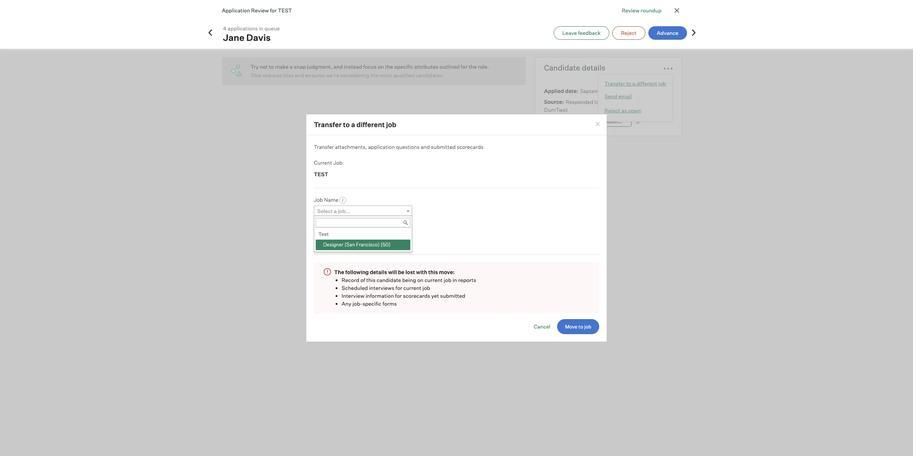 Task type: vqa. For each thing, say whether or not it's contained in the screenshot.
Manager
no



Task type: describe. For each thing, give the bounding box(es) containing it.
jane davis link
[[223, 32, 283, 43]]

current
[[314, 160, 332, 166]]

job-
[[353, 301, 363, 307]]

attachments,
[[335, 144, 367, 150]]

select a job...
[[318, 208, 351, 215]]

scorecards inside the following details will be lost with this move: record of this candidate being on current job in reports scheduled interviews for current job interview information for scorecards yet submitted any job-specific forms
[[403, 293, 431, 299]]

reports
[[459, 277, 477, 284]]

review roundup link
[[622, 6, 662, 14]]

fyi
[[639, 99, 645, 105]]

(san
[[345, 242, 355, 248]]

email
[[619, 93, 632, 100]]

select for select a job...
[[318, 208, 333, 215]]

send email
[[605, 93, 632, 100]]

following
[[346, 269, 369, 276]]

davis
[[247, 32, 271, 43]]

to inside responded to an ad on levels fyi (test dumtwo)
[[595, 99, 600, 105]]

as
[[622, 107, 627, 114]]

candidate actions element
[[664, 61, 673, 74]]

to inside dialog
[[343, 121, 350, 129]]

application
[[368, 144, 395, 150]]

send
[[605, 93, 618, 100]]

reject as spam link
[[605, 106, 667, 116]]

advance button
[[649, 26, 688, 40]]

next image
[[691, 29, 698, 36]]

in inside 4 applications in queue jane davis
[[259, 25, 264, 31]]

job name
[[314, 197, 339, 203]]

applied
[[545, 88, 565, 94]]

leave feedback
[[563, 29, 601, 36]]

responded to an ad on levels fyi (test dumtwo)
[[545, 99, 658, 113]]

leave feedback button
[[554, 26, 610, 40]]

select an option link
[[314, 234, 413, 243]]

the
[[334, 269, 345, 276]]

designer (san francisco) (50)
[[324, 242, 391, 248]]

1 review from the left
[[622, 7, 640, 14]]

responded
[[566, 99, 594, 105]]

candidate details
[[545, 63, 606, 73]]

scheduled
[[342, 285, 368, 292]]

in inside the following details will be lost with this move: record of this candidate being on current job in reports scheduled interviews for current job interview information for scorecards yet submitted any job-specific forms
[[453, 277, 457, 284]]

4 applications in queue jane davis
[[223, 25, 280, 43]]

to inside 'link'
[[627, 80, 632, 87]]

instead
[[344, 64, 362, 70]]

advance
[[657, 29, 679, 36]]

date:
[[566, 88, 579, 94]]

the following details will be lost with this move: record of this candidate being on current job in reports scheduled interviews for current job interview information for scorecards yet submitted any job-specific forms
[[334, 269, 477, 307]]

name
[[324, 197, 339, 203]]

next element
[[691, 29, 698, 37]]

applied date: september 18, 2023
[[545, 88, 629, 94]]

cancel
[[534, 324, 551, 330]]

send email link
[[605, 91, 667, 102]]

job stage
[[314, 225, 339, 231]]

candidate
[[545, 63, 581, 73]]

reject for reject as spam
[[605, 107, 621, 114]]

interview
[[342, 293, 365, 299]]

bias
[[284, 72, 294, 79]]

select a job... link
[[314, 206, 413, 217]]

information
[[366, 293, 394, 299]]

on inside 'try not to make a snap judgment, and instead focus on the specific attributes outlined for the role. this reduces bias and ensures we're considering the most qualified candidates.'
[[378, 64, 384, 70]]

and inside transfer to a different job dialog
[[421, 144, 430, 150]]

make
[[275, 64, 289, 70]]

1 vertical spatial current
[[404, 285, 422, 292]]

1 horizontal spatial transfer to a different job
[[605, 80, 667, 87]]

test option
[[316, 230, 411, 240]]

0 vertical spatial scorecards
[[457, 144, 484, 150]]

reject as spam
[[605, 107, 642, 114]]

previous element
[[207, 29, 214, 37]]

designer
[[324, 242, 344, 248]]

reject for reject
[[621, 29, 637, 36]]

jane
[[223, 32, 245, 43]]

2023
[[616, 88, 629, 94]]

not
[[260, 64, 268, 70]]

2 horizontal spatial the
[[469, 64, 477, 70]]

18,
[[609, 88, 615, 94]]

transfer to a different job dialog
[[306, 114, 608, 343]]

forms
[[383, 301, 397, 307]]

candidate actions image
[[664, 68, 673, 70]]

for up queue
[[270, 7, 277, 14]]

different inside dialog
[[357, 121, 385, 129]]

to inside 'try not to make a snap judgment, and instead focus on the specific attributes outlined for the role. this reduces bias and ensures we're considering the most qualified candidates.'
[[269, 64, 274, 70]]

0 vertical spatial this
[[429, 269, 438, 276]]

job...
[[338, 208, 351, 215]]

0 vertical spatial test
[[278, 7, 292, 14]]

2 review from the left
[[251, 7, 269, 14]]

job:
[[334, 160, 344, 166]]

being
[[403, 277, 416, 284]]

try
[[251, 64, 259, 70]]

test inside transfer to a different job dialog
[[314, 171, 329, 178]]

this
[[251, 72, 262, 79]]

application review for test
[[222, 7, 292, 14]]

judgment,
[[307, 64, 333, 70]]

an inside dialog
[[334, 236, 340, 242]]

transfer attachments, application questions and submitted scorecards
[[314, 144, 484, 150]]

stage
[[324, 225, 339, 231]]

application
[[222, 7, 250, 14]]

job down with
[[423, 285, 431, 292]]

try not to make a snap judgment, and instead focus on the specific attributes outlined for the role. this reduces bias and ensures we're considering the most qualified candidates.
[[251, 64, 489, 79]]

source:
[[545, 99, 564, 105]]

designer (san francisco) (50) option
[[316, 240, 411, 251]]

most
[[380, 72, 392, 79]]

none submit inside transfer to a different job dialog
[[558, 320, 600, 335]]

previous image
[[207, 29, 214, 36]]

of
[[361, 277, 365, 284]]

yet
[[432, 293, 439, 299]]



Task type: locate. For each thing, give the bounding box(es) containing it.
1 vertical spatial different
[[357, 121, 385, 129]]

1 horizontal spatial specific
[[395, 64, 414, 70]]

and right 'questions' on the left of the page
[[421, 144, 430, 150]]

different inside 'link'
[[637, 80, 658, 87]]

specific
[[395, 64, 414, 70], [363, 301, 382, 307]]

4
[[223, 25, 227, 31]]

details
[[582, 63, 606, 73], [370, 269, 387, 276]]

and down snap at the left top
[[295, 72, 304, 79]]

0 horizontal spatial on
[[378, 64, 384, 70]]

2 job from the top
[[314, 225, 323, 231]]

0 horizontal spatial scorecards
[[403, 293, 431, 299]]

0 horizontal spatial details
[[370, 269, 387, 276]]

job for job stage
[[314, 225, 323, 231]]

transfer up 18,
[[605, 80, 626, 87]]

None text field
[[316, 218, 411, 228]]

1 horizontal spatial in
[[453, 277, 457, 284]]

any
[[342, 301, 352, 307]]

1 horizontal spatial on
[[418, 277, 424, 284]]

review left the roundup
[[622, 7, 640, 14]]

1 vertical spatial this
[[367, 277, 376, 284]]

0 vertical spatial on
[[378, 64, 384, 70]]

add a candidate tag image
[[637, 118, 643, 124]]

specific inside 'try not to make a snap judgment, and instead focus on the specific attributes outlined for the role. this reduces bias and ensures we're considering the most qualified candidates.'
[[395, 64, 414, 70]]

transfer inside transfer to a different job 'link'
[[605, 80, 626, 87]]

the up most
[[385, 64, 393, 70]]

in down move:
[[453, 277, 457, 284]]

a
[[290, 64, 293, 70], [633, 80, 636, 87], [351, 121, 355, 129], [334, 208, 337, 215]]

considering
[[341, 72, 370, 79]]

0 horizontal spatial this
[[367, 277, 376, 284]]

the left the role.
[[469, 64, 477, 70]]

transfer to a different job up send email link on the right top
[[605, 80, 667, 87]]

on inside responded to an ad on levels fyi (test dumtwo)
[[615, 99, 621, 105]]

cancel link
[[534, 324, 551, 330]]

a up attachments,
[[351, 121, 355, 129]]

1 vertical spatial test
[[314, 171, 329, 178]]

1 horizontal spatial reject
[[621, 29, 637, 36]]

spam
[[629, 107, 642, 114]]

current down with
[[425, 277, 443, 284]]

0 vertical spatial an
[[601, 99, 607, 105]]

job for job name
[[314, 197, 323, 203]]

for right outlined
[[461, 64, 468, 70]]

a inside 'try not to make a snap judgment, and instead focus on the specific attributes outlined for the role. this reduces bias and ensures we're considering the most qualified candidates.'
[[290, 64, 293, 70]]

review roundup
[[622, 7, 662, 14]]

(50)
[[381, 242, 391, 248]]

dumtwo)
[[545, 107, 568, 113]]

1 vertical spatial transfer
[[314, 121, 342, 129]]

1 horizontal spatial current
[[425, 277, 443, 284]]

on up most
[[378, 64, 384, 70]]

details up 'candidate'
[[370, 269, 387, 276]]

1 vertical spatial details
[[370, 269, 387, 276]]

we're
[[326, 72, 339, 79]]

1 vertical spatial transfer to a different job
[[314, 121, 397, 129]]

will
[[389, 269, 397, 276]]

1 vertical spatial select
[[318, 236, 333, 242]]

this right with
[[429, 269, 438, 276]]

qualified
[[394, 72, 415, 79]]

reject inside button
[[621, 29, 637, 36]]

1 vertical spatial an
[[334, 236, 340, 242]]

outlined
[[440, 64, 460, 70]]

for down 'candidate'
[[396, 285, 403, 292]]

ensures
[[305, 72, 325, 79]]

0 horizontal spatial in
[[259, 25, 264, 31]]

move:
[[439, 269, 455, 276]]

0 vertical spatial select
[[318, 208, 333, 215]]

role.
[[478, 64, 489, 70]]

0 horizontal spatial specific
[[363, 301, 382, 307]]

0 vertical spatial and
[[334, 64, 343, 70]]

1 horizontal spatial scorecards
[[457, 144, 484, 150]]

2 vertical spatial on
[[418, 277, 424, 284]]

attributes
[[415, 64, 439, 70]]

2 select from the top
[[318, 236, 333, 242]]

the down focus
[[371, 72, 379, 79]]

0 horizontal spatial an
[[334, 236, 340, 242]]

francisco)
[[356, 242, 380, 248]]

close image
[[595, 121, 601, 127]]

0 horizontal spatial transfer to a different job
[[314, 121, 397, 129]]

1 job from the top
[[314, 197, 323, 203]]

reject down review roundup link
[[621, 29, 637, 36]]

with
[[416, 269, 428, 276]]

questions
[[396, 144, 420, 150]]

transfer
[[605, 80, 626, 87], [314, 121, 342, 129], [314, 144, 334, 150]]

submitted inside the following details will be lost with this move: record of this candidate being on current job in reports scheduled interviews for current job interview information for scorecards yet submitted any job-specific forms
[[440, 293, 466, 299]]

specific inside the following details will be lost with this move: record of this candidate being on current job in reports scheduled interviews for current job interview information for scorecards yet submitted any job-specific forms
[[363, 301, 382, 307]]

transfer to a different job up attachments,
[[314, 121, 397, 129]]

0 vertical spatial reject
[[621, 29, 637, 36]]

current
[[425, 277, 443, 284], [404, 285, 422, 292]]

to down september
[[595, 99, 600, 105]]

record
[[342, 277, 360, 284]]

1 select from the top
[[318, 208, 333, 215]]

feedback
[[579, 29, 601, 36]]

levels
[[623, 99, 638, 105]]

transfer to a different job link
[[605, 80, 667, 88]]

to up attachments,
[[343, 121, 350, 129]]

reduces
[[263, 72, 282, 79]]

0 vertical spatial specific
[[395, 64, 414, 70]]

2 vertical spatial and
[[421, 144, 430, 150]]

None submit
[[558, 320, 600, 335]]

details up september
[[582, 63, 606, 73]]

for inside 'try not to make a snap judgment, and instead focus on the specific attributes outlined for the role. this reduces bias and ensures we're considering the most qualified candidates.'
[[461, 64, 468, 70]]

0 horizontal spatial reject
[[605, 107, 621, 114]]

be
[[398, 269, 405, 276]]

select up designer
[[318, 236, 333, 242]]

0 vertical spatial transfer to a different job
[[605, 80, 667, 87]]

select an option
[[318, 236, 358, 242]]

0 vertical spatial different
[[637, 80, 658, 87]]

job
[[659, 80, 667, 87], [386, 121, 397, 129], [444, 277, 452, 284], [423, 285, 431, 292]]

lost
[[406, 269, 415, 276]]

1 vertical spatial job
[[314, 225, 323, 231]]

1 vertical spatial on
[[615, 99, 621, 105]]

close image
[[673, 6, 682, 15]]

the
[[385, 64, 393, 70], [469, 64, 477, 70], [371, 72, 379, 79]]

select for select an option
[[318, 236, 333, 242]]

details inside the following details will be lost with this move: record of this candidate being on current job in reports scheduled interviews for current job interview information for scorecards yet submitted any job-specific forms
[[370, 269, 387, 276]]

different
[[637, 80, 658, 87], [357, 121, 385, 129]]

for up forms
[[395, 293, 402, 299]]

on down with
[[418, 277, 424, 284]]

an up designer
[[334, 236, 340, 242]]

an inside responded to an ad on levels fyi (test dumtwo)
[[601, 99, 607, 105]]

1 vertical spatial scorecards
[[403, 293, 431, 299]]

1 horizontal spatial an
[[601, 99, 607, 105]]

0 horizontal spatial the
[[371, 72, 379, 79]]

transfer up current
[[314, 144, 334, 150]]

job down candidate actions image
[[659, 80, 667, 87]]

specific up qualified
[[395, 64, 414, 70]]

1 horizontal spatial the
[[385, 64, 393, 70]]

1 vertical spatial and
[[295, 72, 304, 79]]

to right not on the top left of page
[[269, 64, 274, 70]]

and up we're
[[334, 64, 343, 70]]

submitted right 'questions' on the left of the page
[[431, 144, 456, 150]]

an left ad
[[601, 99, 607, 105]]

leave
[[563, 29, 577, 36]]

job up test
[[314, 225, 323, 231]]

test
[[278, 7, 292, 14], [314, 171, 329, 178]]

1 horizontal spatial review
[[622, 7, 640, 14]]

0 vertical spatial current
[[425, 277, 443, 284]]

2 horizontal spatial on
[[615, 99, 621, 105]]

0 horizontal spatial and
[[295, 72, 304, 79]]

on
[[378, 64, 384, 70], [615, 99, 621, 105], [418, 277, 424, 284]]

1 horizontal spatial and
[[334, 64, 343, 70]]

1 vertical spatial specific
[[363, 301, 382, 307]]

select down job name
[[318, 208, 333, 215]]

2 horizontal spatial and
[[421, 144, 430, 150]]

in up davis
[[259, 25, 264, 31]]

applications
[[228, 25, 258, 31]]

current job:
[[314, 160, 344, 166]]

a up send email link on the right top
[[633, 80, 636, 87]]

0 vertical spatial submitted
[[431, 144, 456, 150]]

1 horizontal spatial test
[[314, 171, 329, 178]]

0 vertical spatial details
[[582, 63, 606, 73]]

to up 2023
[[627, 80, 632, 87]]

different up application
[[357, 121, 385, 129]]

0 horizontal spatial test
[[278, 7, 292, 14]]

transfer up attachments,
[[314, 121, 342, 129]]

1 horizontal spatial different
[[637, 80, 658, 87]]

candidates.
[[416, 72, 445, 79]]

job
[[314, 197, 323, 203], [314, 225, 323, 231]]

reject
[[621, 29, 637, 36], [605, 107, 621, 114]]

test up queue
[[278, 7, 292, 14]]

job down move:
[[444, 277, 452, 284]]

0 vertical spatial job
[[314, 197, 323, 203]]

review
[[622, 7, 640, 14], [251, 7, 269, 14]]

this right of
[[367, 277, 376, 284]]

submitted
[[431, 144, 456, 150], [440, 293, 466, 299]]

on inside the following details will be lost with this move: record of this candidate being on current job in reports scheduled interviews for current job interview information for scorecards yet submitted any job-specific forms
[[418, 277, 424, 284]]

an
[[601, 99, 607, 105], [334, 236, 340, 242]]

0 vertical spatial in
[[259, 25, 264, 31]]

select
[[318, 208, 333, 215], [318, 236, 333, 242]]

1 vertical spatial reject
[[605, 107, 621, 114]]

different up send email link on the right top
[[637, 80, 658, 87]]

and
[[334, 64, 343, 70], [295, 72, 304, 79], [421, 144, 430, 150]]

job left name
[[314, 197, 323, 203]]

review up queue
[[251, 7, 269, 14]]

september
[[581, 88, 608, 94]]

reject down ad
[[605, 107, 621, 114]]

0 vertical spatial transfer
[[605, 80, 626, 87]]

job up transfer attachments, application questions and submitted scorecards
[[386, 121, 397, 129]]

option
[[341, 236, 358, 242]]

a left snap at the left top
[[290, 64, 293, 70]]

test down current
[[314, 171, 329, 178]]

focus
[[364, 64, 377, 70]]

2 vertical spatial transfer
[[314, 144, 334, 150]]

ad
[[608, 99, 614, 105]]

queue
[[265, 25, 280, 31]]

0 horizontal spatial review
[[251, 7, 269, 14]]

1 vertical spatial submitted
[[440, 293, 466, 299]]

to
[[269, 64, 274, 70], [627, 80, 632, 87], [595, 99, 600, 105], [343, 121, 350, 129]]

submitted right yet in the left of the page
[[440, 293, 466, 299]]

0 horizontal spatial different
[[357, 121, 385, 129]]

job inside 'link'
[[659, 80, 667, 87]]

1 vertical spatial in
[[453, 277, 457, 284]]

candidate
[[377, 277, 401, 284]]

in
[[259, 25, 264, 31], [453, 277, 457, 284]]

test
[[319, 232, 329, 238]]

scorecards
[[457, 144, 484, 150], [403, 293, 431, 299]]

specific down information
[[363, 301, 382, 307]]

roundup
[[641, 7, 662, 14]]

reject button
[[613, 26, 646, 40]]

on right ad
[[615, 99, 621, 105]]

1 horizontal spatial details
[[582, 63, 606, 73]]

transfer to a different job inside dialog
[[314, 121, 397, 129]]

a inside 'link'
[[633, 80, 636, 87]]

0 horizontal spatial current
[[404, 285, 422, 292]]

current down being
[[404, 285, 422, 292]]

interviews
[[369, 285, 395, 292]]

a left job...
[[334, 208, 337, 215]]

1 horizontal spatial this
[[429, 269, 438, 276]]



